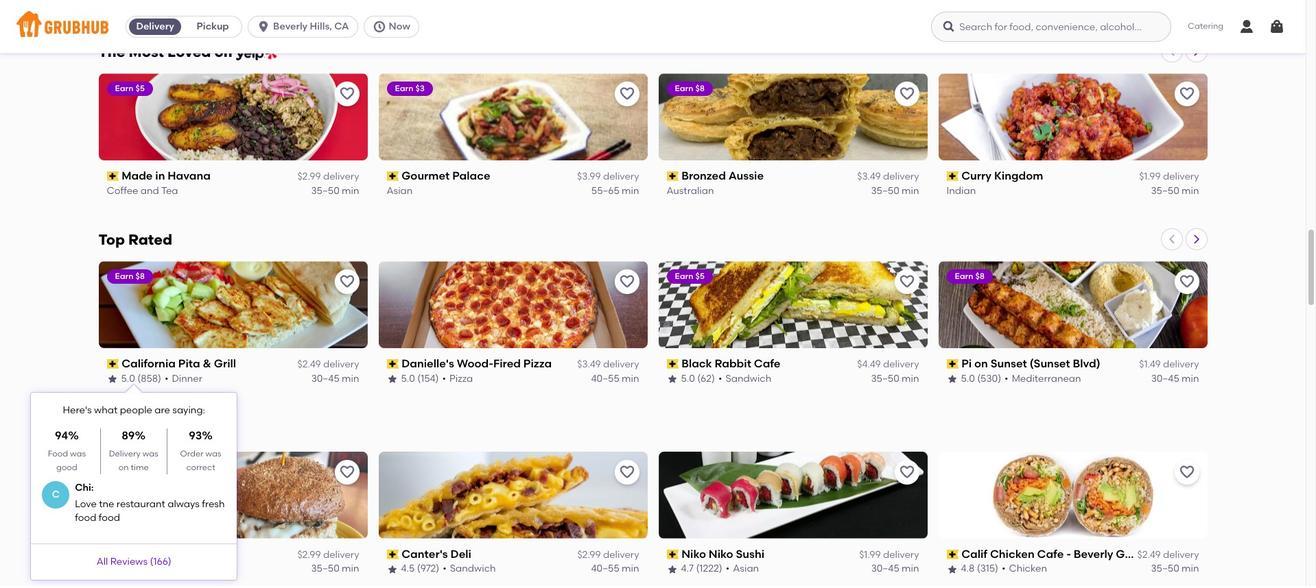 Task type: describe. For each thing, give the bounding box(es) containing it.
$8 for california
[[135, 272, 145, 281]]

pickup
[[197, 21, 229, 32]]

• sandwich for rabbit
[[718, 373, 772, 385]]

$8 for pi
[[976, 272, 985, 281]]

earn $5 for black
[[675, 272, 705, 281]]

subscription pass image for california pita & grill
[[107, 360, 119, 369]]

on for 89 delivery was on time
[[119, 463, 129, 473]]

wood-
[[457, 358, 494, 371]]

• asian
[[726, 564, 759, 575]]

sushi
[[736, 548, 765, 561]]

$4.49 delivery
[[857, 359, 919, 371]]

bronzed aussie
[[682, 170, 764, 183]]

black rabbit cafe
[[682, 358, 781, 371]]

subscription pass image for gourmet palace
[[387, 172, 399, 181]]

pi on sunset (sunset blvd) logo image
[[939, 261, 1208, 349]]

catering button
[[1179, 11, 1233, 42]]

swingers diner
[[122, 548, 202, 561]]

black rabbit cafe logo image
[[659, 261, 928, 349]]

grill
[[214, 358, 236, 371]]

4.7 (1222)
[[681, 564, 723, 575]]

• for pita
[[165, 373, 168, 385]]

love
[[75, 499, 97, 511]]

earn for bronzed aussie
[[675, 84, 694, 93]]

35–50 for black rabbit cafe
[[871, 373, 900, 385]]

caret right icon image for the most loved on
[[1191, 46, 1202, 57]]

(62)
[[697, 373, 715, 385]]

min for curry kingdom
[[1182, 185, 1199, 197]]

&
[[203, 358, 211, 371]]

order
[[180, 449, 204, 459]]

was for 89
[[142, 449, 158, 459]]

$3
[[415, 84, 425, 93]]

• for deli
[[443, 564, 447, 575]]

beverly inside beverly hills, ca button
[[273, 21, 308, 32]]

delivery for gourmet palace
[[603, 171, 639, 183]]

4.7
[[681, 564, 694, 575]]

kingdom
[[994, 170, 1043, 183]]

delivery for swingers diner
[[323, 550, 359, 562]]

deli
[[451, 548, 471, 561]]

svg image inside now "button"
[[372, 20, 386, 34]]

pi on sunset (sunset blvd)
[[962, 358, 1101, 371]]

• for wood-
[[442, 373, 446, 385]]

star icon image for calif chicken cafe - beverly grove
[[947, 565, 958, 576]]

$1.99 delivery for curry kingdom
[[1139, 171, 1199, 183]]

restaurants
[[121, 417, 209, 434]]

• for rabbit
[[718, 373, 722, 385]]

cafe for chicken
[[1037, 548, 1064, 561]]

(sunset
[[1030, 358, 1070, 371]]

• for niko
[[726, 564, 730, 575]]

cafe for rabbit
[[754, 358, 781, 371]]

always
[[168, 499, 200, 511]]

subscription pass image for swingers diner
[[107, 551, 119, 560]]

(11)
[[137, 564, 151, 575]]

delivery for pi on sunset (sunset blvd)
[[1163, 359, 1199, 371]]

40–55 for niko
[[591, 564, 620, 575]]

fresh
[[202, 499, 225, 511]]

$2.49 delivery for california pita & grill
[[298, 359, 359, 371]]

chi
[[75, 483, 91, 494]]

was for 93
[[206, 449, 221, 459]]

curry
[[962, 170, 992, 183]]

35–50 min for black rabbit cafe
[[871, 373, 919, 385]]

(858)
[[137, 373, 161, 385]]

1 vertical spatial asian
[[733, 564, 759, 575]]

tne
[[99, 499, 114, 511]]

earn $3
[[395, 84, 425, 93]]

curry kingdom logo image
[[939, 74, 1208, 161]]

hills,
[[310, 21, 332, 32]]

Search for food, convenience, alcohol... search field
[[932, 12, 1172, 42]]

94 food was good
[[48, 430, 86, 473]]

$3.99 delivery
[[577, 171, 639, 183]]

35–50 for swingers diner
[[311, 564, 340, 575]]

what
[[94, 405, 118, 417]]

ca
[[334, 21, 349, 32]]

40–55 min for black rabbit cafe
[[591, 373, 639, 385]]

(530)
[[978, 373, 1001, 385]]

palace
[[452, 170, 490, 183]]

• dinner
[[165, 373, 202, 385]]

5.0 (530)
[[961, 373, 1001, 385]]

subscription pass image for canter's deli
[[387, 551, 399, 560]]

dinner
[[172, 373, 202, 385]]

min for bronzed aussie
[[902, 185, 919, 197]]

166
[[153, 556, 168, 568]]

35–50 min for curry kingdom
[[1151, 185, 1199, 197]]

here's
[[63, 405, 92, 417]]

canter's deli logo image
[[379, 452, 648, 539]]

diner
[[173, 548, 202, 561]]

bronzed aussie logo image
[[659, 74, 928, 161]]

earn for california pita & grill
[[115, 272, 134, 281]]

made
[[122, 170, 153, 183]]

was for 94
[[70, 449, 86, 459]]

subscription pass image for pi on sunset (sunset blvd)
[[947, 360, 959, 369]]

sunset
[[991, 358, 1027, 371]]

people
[[120, 405, 152, 417]]

93 order was correct
[[180, 430, 221, 473]]

top
[[98, 231, 125, 248]]

delivery for calif chicken cafe - beverly grove
[[1163, 550, 1199, 562]]

delivery for made in havana
[[323, 171, 359, 183]]

reviews
[[110, 556, 148, 568]]

93
[[189, 430, 202, 443]]

$1.99 for niko niko sushi
[[859, 550, 881, 562]]

australian
[[667, 185, 714, 197]]

subscription pass image for niko niko sushi
[[667, 551, 679, 560]]

30–45 for (sunset
[[1151, 373, 1180, 385]]

$5 for black
[[696, 272, 705, 281]]

swingers
[[122, 548, 171, 561]]

• sandwich for deli
[[443, 564, 496, 575]]

niko niko sushi
[[682, 548, 765, 561]]

1 niko from the left
[[682, 548, 706, 561]]

$8 for swingers
[[135, 462, 145, 472]]

in
[[155, 170, 165, 183]]

$2.99 for gourmet palace
[[297, 171, 321, 183]]

$2.49 for california pita & grill
[[298, 359, 321, 371]]

made in havana
[[122, 170, 211, 183]]

tea
[[161, 185, 178, 197]]

-
[[1067, 548, 1071, 561]]

5.0 for danielle's
[[401, 373, 415, 385]]

now
[[389, 21, 410, 32]]

pickup button
[[184, 16, 242, 38]]

star icon image for niko niko sushi
[[667, 565, 678, 576]]

food
[[48, 449, 68, 459]]

delivery for bronzed aussie
[[883, 171, 919, 183]]

the most loved on
[[98, 43, 236, 60]]

• for on
[[1005, 373, 1009, 385]]

30–45 min for grill
[[311, 373, 359, 385]]

earn for gourmet palace
[[395, 84, 414, 93]]

(315)
[[977, 564, 999, 575]]

• chicken
[[1002, 564, 1047, 575]]

time
[[131, 463, 149, 473]]

canter's
[[402, 548, 448, 561]]

california
[[122, 358, 176, 371]]

min for danielle's wood-fired pizza
[[622, 373, 639, 385]]

all reviews ( 166 )
[[97, 556, 171, 568]]

(
[[150, 556, 153, 568]]

$3.49 for danielle's wood-fired pizza
[[577, 359, 601, 371]]

loved
[[167, 43, 211, 60]]

$3.49 delivery for danielle's wood-fired pizza
[[577, 359, 639, 371]]

aussie
[[729, 170, 764, 183]]

all for all reviews ( 166 )
[[97, 556, 108, 568]]

35–50 min for bronzed aussie
[[871, 185, 919, 197]]

swingers diner logo image
[[98, 452, 368, 539]]

star icon image for pi on sunset (sunset blvd)
[[947, 374, 958, 385]]



Task type: vqa. For each thing, say whether or not it's contained in the screenshot.
the bottommost $1.99
yes



Task type: locate. For each thing, give the bounding box(es) containing it.
0 horizontal spatial asian
[[387, 185, 413, 197]]

pizza right fired
[[524, 358, 552, 371]]

delivery for black rabbit cafe
[[883, 359, 919, 371]]

delivery inside button
[[136, 21, 174, 32]]

0 vertical spatial $1.99
[[1139, 171, 1161, 183]]

fired
[[494, 358, 521, 371]]

0 vertical spatial on
[[214, 43, 232, 60]]

0 vertical spatial $3.49
[[857, 171, 881, 183]]

tooltip containing 94
[[31, 385, 237, 580]]

5.0
[[121, 373, 135, 385], [401, 373, 415, 385], [681, 373, 695, 385], [961, 373, 975, 385]]

1 vertical spatial 40–55
[[591, 564, 620, 575]]

earn $8 for pi
[[955, 272, 985, 281]]

2 40–55 from the top
[[591, 564, 620, 575]]

black
[[682, 358, 712, 371]]

on inside 89 delivery was on time
[[119, 463, 129, 473]]

c
[[52, 490, 60, 501]]

are
[[155, 405, 170, 417]]

subscription pass image left danielle's
[[387, 360, 399, 369]]

star icon image left 5.0 (62)
[[667, 374, 678, 385]]

chicken for •
[[1009, 564, 1047, 575]]

niko up 4.7
[[682, 548, 706, 561]]

35–50 for made in havana
[[311, 185, 340, 197]]

0 vertical spatial $2.49
[[298, 359, 321, 371]]

restaurant
[[117, 499, 165, 511]]

bronzed
[[682, 170, 726, 183]]

all restaurants
[[98, 417, 209, 434]]

5.0 for california
[[121, 373, 135, 385]]

89
[[122, 430, 135, 443]]

89 delivery was on time
[[109, 430, 158, 473]]

min for canter's deli
[[622, 564, 639, 575]]

top rated
[[98, 231, 172, 248]]

food down love
[[75, 513, 96, 524]]

35–50 for curry kingdom
[[1151, 185, 1180, 197]]

on right pi
[[975, 358, 988, 371]]

star icon image for danielle's wood-fired pizza
[[387, 374, 398, 385]]

save this restaurant image
[[899, 86, 915, 102], [1179, 86, 1195, 102], [339, 274, 355, 290], [339, 465, 355, 481], [619, 465, 635, 481], [899, 465, 915, 481], [1179, 465, 1195, 481]]

min for made in havana
[[342, 185, 359, 197]]

1 horizontal spatial $2.49 delivery
[[1138, 550, 1199, 562]]

subscription pass image for curry kingdom
[[947, 172, 959, 181]]

2 was from the left
[[142, 449, 158, 459]]

0 horizontal spatial $3.49 delivery
[[577, 359, 639, 371]]

0 horizontal spatial $3.49
[[577, 359, 601, 371]]

beverly
[[273, 21, 308, 32], [1074, 548, 1113, 561]]

5.0 (858)
[[121, 373, 161, 385]]

star icon image left 4.7
[[667, 565, 678, 576]]

was inside 94 food was good
[[70, 449, 86, 459]]

2 horizontal spatial was
[[206, 449, 221, 459]]

delivery for danielle's wood-fired pizza
[[603, 359, 639, 371]]

• down sunset
[[1005, 373, 1009, 385]]

0 horizontal spatial beverly
[[273, 21, 308, 32]]

on
[[214, 43, 232, 60], [975, 358, 988, 371], [119, 463, 129, 473]]

1 vertical spatial caret right icon image
[[1191, 234, 1202, 245]]

$5
[[135, 84, 145, 93], [696, 272, 705, 281]]

1 horizontal spatial niko
[[709, 548, 733, 561]]

5.0 for black
[[681, 373, 695, 385]]

• sandwich down deli on the bottom of page
[[443, 564, 496, 575]]

0 horizontal spatial pizza
[[450, 373, 473, 385]]

$1.99
[[1139, 171, 1161, 183], [859, 550, 881, 562]]

delivery inside 89 delivery was on time
[[109, 449, 141, 459]]

subscription pass image left the black
[[667, 360, 679, 369]]

star icon image left 5.0 (858)
[[107, 374, 118, 385]]

all left reviews
[[97, 556, 108, 568]]

• for chicken
[[1002, 564, 1006, 575]]

• right the (858)
[[165, 373, 168, 385]]

1 horizontal spatial asian
[[733, 564, 759, 575]]

min for black rabbit cafe
[[902, 373, 919, 385]]

0 horizontal spatial $2.49 delivery
[[298, 359, 359, 371]]

• pizza
[[442, 373, 473, 385]]

0 vertical spatial all
[[98, 417, 118, 434]]

breakfast
[[162, 564, 206, 575]]

indian
[[947, 185, 976, 197]]

1 vertical spatial $2.49 delivery
[[1138, 550, 1199, 562]]

save this restaurant image for gourmet palace
[[619, 86, 635, 102]]

subscription pass image left california at the left
[[107, 360, 119, 369]]

$8 for bronzed
[[696, 84, 705, 93]]

was up "correct"
[[206, 449, 221, 459]]

svg image inside beverly hills, ca button
[[257, 20, 270, 34]]

1 40–55 from the top
[[591, 373, 620, 385]]

0 vertical spatial $5
[[135, 84, 145, 93]]

star icon image
[[107, 374, 118, 385], [387, 374, 398, 385], [667, 374, 678, 385], [947, 374, 958, 385], [107, 565, 118, 576], [387, 565, 398, 576], [667, 565, 678, 576], [947, 565, 958, 576]]

delivery button
[[126, 16, 184, 38]]

0 vertical spatial $1.99 delivery
[[1139, 171, 1199, 183]]

1 horizontal spatial • sandwich
[[718, 373, 772, 385]]

all down the 'what'
[[98, 417, 118, 434]]

earn $5 for made
[[115, 84, 145, 93]]

0 horizontal spatial was
[[70, 449, 86, 459]]

0 horizontal spatial food
[[75, 513, 96, 524]]

earn for pi on sunset (sunset blvd)
[[955, 272, 974, 281]]

beverly hills, ca
[[273, 21, 349, 32]]

caret left icon image for top rated
[[1166, 234, 1177, 245]]

$3.49 delivery for bronzed aussie
[[857, 171, 919, 183]]

$2.99 delivery for canter's
[[297, 550, 359, 562]]

1 food from the left
[[75, 513, 96, 524]]

min for calif chicken cafe - beverly grove
[[1182, 564, 1199, 575]]

$1.99 delivery for niko niko sushi
[[859, 550, 919, 562]]

niko niko sushi logo image
[[659, 452, 928, 539]]

0 vertical spatial pizza
[[524, 358, 552, 371]]

5.0 left the (858)
[[121, 373, 135, 385]]

star icon image left '4.8'
[[947, 565, 958, 576]]

2 5.0 from the left
[[401, 373, 415, 385]]

40–55 min for niko niko sushi
[[591, 564, 639, 575]]

1 40–55 min from the top
[[591, 373, 639, 385]]

0 horizontal spatial $1.99
[[859, 550, 881, 562]]

chicken down calif chicken cafe - beverly grove
[[1009, 564, 1047, 575]]

2 horizontal spatial on
[[975, 358, 988, 371]]

havana
[[168, 170, 211, 183]]

0 vertical spatial earn $5
[[115, 84, 145, 93]]

rabbit
[[715, 358, 751, 371]]

0 vertical spatial beverly
[[273, 21, 308, 32]]

5.0 down the black
[[681, 373, 695, 385]]

2 horizontal spatial 30–45
[[1151, 373, 1180, 385]]

$3.99
[[577, 171, 601, 183]]

subscription pass image left gourmet
[[387, 172, 399, 181]]

chicken for calif
[[990, 548, 1035, 561]]

caret right icon image
[[1191, 46, 1202, 57], [1191, 234, 1202, 245]]

1 caret left icon image from the top
[[1166, 46, 1177, 57]]

1 horizontal spatial was
[[142, 449, 158, 459]]

0 vertical spatial chicken
[[990, 548, 1035, 561]]

the
[[98, 43, 125, 60]]

star icon image for california pita & grill
[[107, 374, 118, 385]]

was inside 89 delivery was on time
[[142, 449, 158, 459]]

grove
[[1116, 548, 1149, 561]]

2 horizontal spatial 30–45 min
[[1151, 373, 1199, 385]]

star icon image for black rabbit cafe
[[667, 374, 678, 385]]

3 5.0 from the left
[[681, 373, 695, 385]]

calif chicken cafe - beverly grove logo image
[[939, 452, 1208, 539]]

1 horizontal spatial 30–45 min
[[871, 564, 919, 575]]

30–45 for grill
[[311, 373, 340, 385]]

now button
[[363, 16, 425, 38]]

niko
[[682, 548, 706, 561], [709, 548, 733, 561]]

was up time
[[142, 449, 158, 459]]

0 vertical spatial • sandwich
[[718, 373, 772, 385]]

1 vertical spatial caret left icon image
[[1166, 234, 1177, 245]]

earn $8 for bronzed
[[675, 84, 705, 93]]

earn $5
[[115, 84, 145, 93], [675, 272, 705, 281]]

sandwich down deli on the bottom of page
[[450, 564, 496, 575]]

caret left icon image
[[1166, 46, 1177, 57], [1166, 234, 1177, 245]]

1 horizontal spatial $3.49 delivery
[[857, 171, 919, 183]]

delivery down 89
[[109, 449, 141, 459]]

earn $8 for swingers
[[115, 462, 145, 472]]

beverly left hills,
[[273, 21, 308, 32]]

caret right icon image for top rated
[[1191, 234, 1202, 245]]

danielle's wood-fired pizza
[[402, 358, 552, 371]]

save this restaurant image for made in havana
[[339, 86, 355, 102]]

subscription pass image left calif
[[947, 551, 959, 560]]

0 horizontal spatial cafe
[[754, 358, 781, 371]]

subscription pass image for calif chicken cafe - beverly grove
[[947, 551, 959, 560]]

svg image
[[1269, 19, 1285, 35]]

subscription pass image left the niko niko sushi
[[667, 551, 679, 560]]

• sandwich down rabbit
[[718, 373, 772, 385]]

min for niko niko sushi
[[902, 564, 919, 575]]

star icon image left 4.0
[[107, 565, 118, 576]]

asian down sushi
[[733, 564, 759, 575]]

all inside tooltip
[[97, 556, 108, 568]]

star icon image for canter's deli
[[387, 565, 398, 576]]

1 horizontal spatial beverly
[[1074, 548, 1113, 561]]

$1.49 delivery
[[1139, 359, 1199, 371]]

0 horizontal spatial 30–45
[[311, 373, 340, 385]]

35–50 for calif chicken cafe - beverly grove
[[1151, 564, 1180, 575]]

$2.49
[[298, 359, 321, 371], [1138, 550, 1161, 562]]

0 horizontal spatial 30–45 min
[[311, 373, 359, 385]]

made in havana logo image
[[98, 74, 368, 161]]

$2.99
[[297, 171, 321, 183], [297, 550, 321, 562], [577, 550, 601, 562]]

1 was from the left
[[70, 449, 86, 459]]

star icon image left 5.0 (530)
[[947, 374, 958, 385]]

coffee and tea
[[107, 185, 178, 197]]

subscription pass image for bronzed aussie
[[667, 172, 679, 181]]

saying:
[[172, 405, 205, 417]]

1 horizontal spatial $3.49
[[857, 171, 881, 183]]

correct
[[186, 463, 215, 473]]

earn
[[115, 84, 134, 93], [395, 84, 414, 93], [675, 84, 694, 93], [115, 272, 134, 281], [675, 272, 694, 281], [955, 272, 974, 281], [115, 462, 134, 472]]

asian down gourmet
[[387, 185, 413, 197]]

5.0 down pi
[[961, 373, 975, 385]]

35–50 min for made in havana
[[311, 185, 359, 197]]

save this restaurant image for black rabbit cafe
[[899, 274, 915, 290]]

30–45
[[311, 373, 340, 385], [1151, 373, 1180, 385], [871, 564, 900, 575]]

star icon image left 5.0 (154) at the bottom
[[387, 374, 398, 385]]

)
[[168, 556, 171, 568]]

1 horizontal spatial 30–45
[[871, 564, 900, 575]]

1 vertical spatial $3.49
[[577, 359, 601, 371]]

on down pickup button
[[214, 43, 232, 60]]

min for pi on sunset (sunset blvd)
[[1182, 373, 1199, 385]]

0 horizontal spatial sandwich
[[450, 564, 496, 575]]

• right (972)
[[443, 564, 447, 575]]

(154)
[[417, 373, 439, 385]]

4 5.0 from the left
[[961, 373, 975, 385]]

subscription pass image
[[107, 172, 119, 181], [667, 172, 679, 181], [107, 360, 119, 369], [387, 360, 399, 369], [667, 551, 679, 560], [947, 551, 959, 560]]

0 vertical spatial 40–55 min
[[591, 373, 639, 385]]

delivery up most at the top left
[[136, 21, 174, 32]]

$1.49
[[1139, 359, 1161, 371]]

4.8 (315)
[[961, 564, 999, 575]]

1 5.0 from the left
[[121, 373, 135, 385]]

0 vertical spatial 40–55
[[591, 373, 620, 385]]

save this restaurant image
[[339, 86, 355, 102], [619, 86, 635, 102], [619, 274, 635, 290], [899, 274, 915, 290], [1179, 274, 1195, 290]]

pita
[[178, 358, 200, 371]]

save this restaurant image for pi on sunset (sunset blvd)
[[1179, 274, 1195, 290]]

earn $8 for california
[[115, 272, 145, 281]]

0 vertical spatial sandwich
[[726, 373, 772, 385]]

danielle's
[[402, 358, 454, 371]]

subscription pass image left pi
[[947, 360, 959, 369]]

(972)
[[417, 564, 439, 575]]

$2.99 for canter's deli
[[297, 550, 321, 562]]

0 vertical spatial delivery
[[136, 21, 174, 32]]

2 food from the left
[[99, 513, 120, 524]]

2 caret left icon image from the top
[[1166, 234, 1177, 245]]

1 vertical spatial $1.99 delivery
[[859, 550, 919, 562]]

5.0 (62)
[[681, 373, 715, 385]]

1 horizontal spatial food
[[99, 513, 120, 524]]

0 horizontal spatial $1.99 delivery
[[859, 550, 919, 562]]

delivery for california pita & grill
[[323, 359, 359, 371]]

subscription pass image left canter's
[[387, 551, 399, 560]]

min for california pita & grill
[[342, 373, 359, 385]]

1 horizontal spatial $1.99 delivery
[[1139, 171, 1199, 183]]

1 vertical spatial sandwich
[[450, 564, 496, 575]]

35–50 min for calif chicken cafe - beverly grove
[[1151, 564, 1199, 575]]

1 vertical spatial earn $5
[[675, 272, 705, 281]]

beverly hills, ca button
[[248, 16, 363, 38]]

subscription pass image for black rabbit cafe
[[667, 360, 679, 369]]

1 horizontal spatial earn $5
[[675, 272, 705, 281]]

0 horizontal spatial on
[[119, 463, 129, 473]]

0 vertical spatial cafe
[[754, 358, 781, 371]]

2 caret right icon image from the top
[[1191, 234, 1202, 245]]

4.5
[[401, 564, 415, 575]]

beverly right -
[[1074, 548, 1113, 561]]

food
[[75, 513, 96, 524], [99, 513, 120, 524]]

subscription pass image left swingers
[[107, 551, 119, 560]]

danielle's wood-fired pizza logo image
[[379, 261, 648, 349]]

1 vertical spatial • sandwich
[[443, 564, 496, 575]]

• right (62)
[[718, 373, 722, 385]]

• right (154)
[[442, 373, 446, 385]]

1 horizontal spatial cafe
[[1037, 548, 1064, 561]]

star icon image for swingers diner
[[107, 565, 118, 576]]

1 vertical spatial cafe
[[1037, 548, 1064, 561]]

1 vertical spatial $5
[[696, 272, 705, 281]]

here's what people are saying:
[[63, 405, 205, 417]]

1 vertical spatial chicken
[[1009, 564, 1047, 575]]

1 vertical spatial all
[[97, 556, 108, 568]]

main navigation navigation
[[0, 0, 1306, 54]]

(1222)
[[696, 564, 723, 575]]

delivery for canter's deli
[[603, 550, 639, 562]]

min for gourmet palace
[[622, 185, 639, 197]]

food down tne
[[99, 513, 120, 524]]

• down the niko niko sushi
[[726, 564, 730, 575]]

0 vertical spatial $3.49 delivery
[[857, 171, 919, 183]]

$1.99 delivery
[[1139, 171, 1199, 183], [859, 550, 919, 562]]

california pita & grill
[[122, 358, 236, 371]]

0 horizontal spatial earn $5
[[115, 84, 145, 93]]

$2.49 delivery for calif chicken cafe - beverly grove
[[1138, 550, 1199, 562]]

$3.49
[[857, 171, 881, 183], [577, 359, 601, 371]]

0 horizontal spatial • sandwich
[[443, 564, 496, 575]]

california pita & grill logo image
[[98, 261, 368, 349]]

subscription pass image up indian
[[947, 172, 959, 181]]

delivery
[[323, 171, 359, 183], [603, 171, 639, 183], [883, 171, 919, 183], [1163, 171, 1199, 183], [323, 359, 359, 371], [603, 359, 639, 371], [883, 359, 919, 371], [1163, 359, 1199, 371], [323, 550, 359, 562], [603, 550, 639, 562], [883, 550, 919, 562], [1163, 550, 1199, 562]]

35–50 min
[[311, 185, 359, 197], [871, 185, 919, 197], [1151, 185, 1199, 197], [871, 373, 919, 385], [311, 564, 359, 575], [1151, 564, 1199, 575]]

subscription pass image for made in havana
[[107, 172, 119, 181]]

4.8
[[961, 564, 975, 575]]

0 vertical spatial asian
[[387, 185, 413, 197]]

35–50 min for swingers diner
[[311, 564, 359, 575]]

was up good
[[70, 449, 86, 459]]

$1.99 for curry kingdom
[[1139, 171, 1161, 183]]

curry kingdom
[[962, 170, 1043, 183]]

1 vertical spatial beverly
[[1074, 548, 1113, 561]]

• sandwich
[[718, 373, 772, 385], [443, 564, 496, 575]]

subscription pass image for danielle's wood-fired pizza
[[387, 360, 399, 369]]

calif chicken cafe - beverly grove
[[962, 548, 1149, 561]]

caret left icon image for the most loved on
[[1166, 46, 1177, 57]]

2 vertical spatial on
[[119, 463, 129, 473]]

1 horizontal spatial on
[[214, 43, 232, 60]]

earn for swingers diner
[[115, 462, 134, 472]]

1 caret right icon image from the top
[[1191, 46, 1202, 57]]

cafe right rabbit
[[754, 358, 781, 371]]

niko up the (1222)
[[709, 548, 733, 561]]

1 vertical spatial $3.49 delivery
[[577, 359, 639, 371]]

4.0 (11)
[[121, 564, 151, 575]]

cafe left -
[[1037, 548, 1064, 561]]

5.0 (154)
[[401, 373, 439, 385]]

4.0
[[121, 564, 135, 575]]

canter's deli
[[402, 548, 471, 561]]

1 horizontal spatial pizza
[[524, 358, 552, 371]]

2 40–55 min from the top
[[591, 564, 639, 575]]

sandwich for deli
[[450, 564, 496, 575]]

1 horizontal spatial $2.49
[[1138, 550, 1161, 562]]

1 horizontal spatial $5
[[696, 272, 705, 281]]

asian
[[387, 185, 413, 197], [733, 564, 759, 575]]

pi
[[962, 358, 972, 371]]

tooltip
[[31, 385, 237, 580]]

star icon image left 4.5
[[387, 565, 398, 576]]

svg image
[[1239, 19, 1255, 35], [257, 20, 270, 34], [372, 20, 386, 34], [943, 20, 956, 34]]

1 vertical spatial delivery
[[109, 449, 141, 459]]

1 horizontal spatial sandwich
[[726, 373, 772, 385]]

1 vertical spatial $2.49
[[1138, 550, 1161, 562]]

1 vertical spatial on
[[975, 358, 988, 371]]

2 niko from the left
[[709, 548, 733, 561]]

1 vertical spatial 40–55 min
[[591, 564, 639, 575]]

0 horizontal spatial niko
[[682, 548, 706, 561]]

sandwich down rabbit
[[726, 373, 772, 385]]

• for diner
[[154, 564, 158, 575]]

1 vertical spatial pizza
[[450, 373, 473, 385]]

55–65
[[591, 185, 620, 197]]

min for swingers diner
[[342, 564, 359, 575]]

35–50
[[311, 185, 340, 197], [871, 185, 900, 197], [1151, 185, 1180, 197], [871, 373, 900, 385], [311, 564, 340, 575], [1151, 564, 1180, 575]]

1 horizontal spatial $1.99
[[1139, 171, 1161, 183]]

on left time
[[119, 463, 129, 473]]

0 vertical spatial $2.49 delivery
[[298, 359, 359, 371]]

0 horizontal spatial $2.49
[[298, 359, 321, 371]]

on for the most loved on
[[214, 43, 232, 60]]

earn for black rabbit cafe
[[675, 272, 694, 281]]

subscription pass image up australian
[[667, 172, 679, 181]]

35–50 for bronzed aussie
[[871, 185, 900, 197]]

• right (315)
[[1002, 564, 1006, 575]]

3 was from the left
[[206, 449, 221, 459]]

• right (
[[154, 564, 158, 575]]

most
[[129, 43, 164, 60]]

was inside the 93 order was correct
[[206, 449, 221, 459]]

5.0 left (154)
[[401, 373, 415, 385]]

earn for made in havana
[[115, 84, 134, 93]]

0 horizontal spatial $5
[[135, 84, 145, 93]]

0 vertical spatial caret left icon image
[[1166, 46, 1177, 57]]

$5 for made
[[135, 84, 145, 93]]

pizza
[[524, 358, 552, 371], [450, 373, 473, 385]]

delivery for curry kingdom
[[1163, 171, 1199, 183]]

30–45 min for (sunset
[[1151, 373, 1199, 385]]

chicken
[[990, 548, 1035, 561], [1009, 564, 1047, 575]]

0 vertical spatial caret right icon image
[[1191, 46, 1202, 57]]

chicken up • chicken
[[990, 548, 1035, 561]]

subscription pass image up coffee
[[107, 172, 119, 181]]

pizza down wood-
[[450, 373, 473, 385]]

gourmet palace  logo image
[[379, 74, 648, 161]]

1 vertical spatial $1.99
[[859, 550, 881, 562]]

gourmet
[[402, 170, 450, 183]]

subscription pass image
[[387, 172, 399, 181], [947, 172, 959, 181], [667, 360, 679, 369], [947, 360, 959, 369], [107, 551, 119, 560], [387, 551, 399, 560]]



